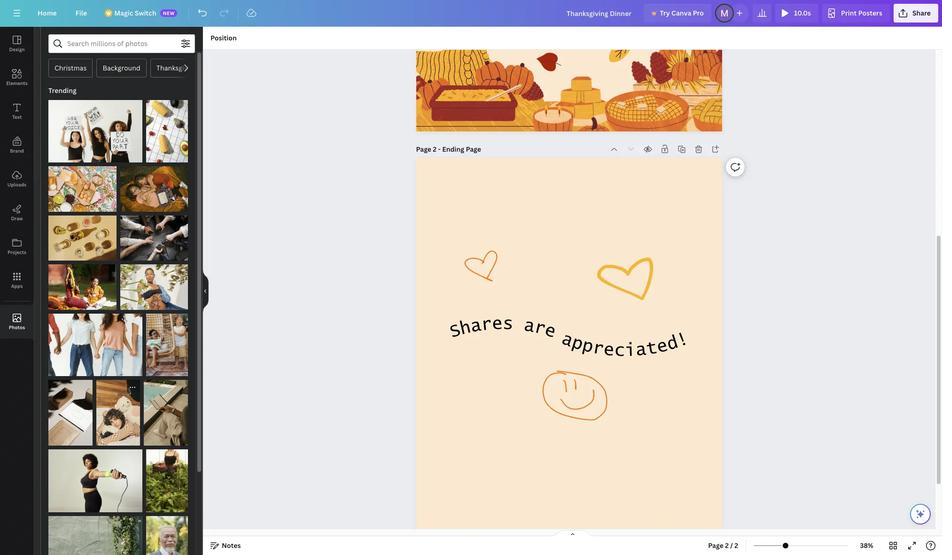 Task type: vqa. For each thing, say whether or not it's contained in the screenshot.
the leftmost r
yes



Task type: describe. For each thing, give the bounding box(es) containing it.
background
[[103, 63, 140, 72]]

i
[[625, 342, 636, 360]]

people of color protesting together image
[[48, 314, 142, 377]]

thanksgiving button
[[150, 59, 203, 78]]

try
[[660, 8, 670, 17]]

try canva pro
[[660, 8, 704, 17]]

a inside p p r e c i a t e d
[[635, 341, 647, 360]]

draw button
[[0, 196, 34, 230]]

regenerative farmer carrying crate of harvested vegetables image
[[146, 450, 188, 513]]

p p r e c i a t e d
[[570, 334, 680, 360]]

!
[[675, 330, 691, 351]]

canva
[[672, 8, 692, 17]]

38% button
[[852, 539, 882, 554]]

h
[[458, 319, 473, 339]]

page for page 2 / 2
[[708, 541, 724, 550]]

e inside a r e
[[542, 321, 558, 342]]

brand button
[[0, 128, 34, 162]]

trending
[[48, 86, 77, 95]]

print posters button
[[823, 4, 890, 23]]

text button
[[0, 94, 34, 128]]

Design title text field
[[559, 4, 640, 23]]

s
[[447, 321, 463, 342]]

p right a r e
[[570, 334, 585, 354]]

e inside s h a r e s
[[492, 315, 503, 333]]

c
[[614, 342, 625, 360]]

10.0s button
[[776, 4, 819, 23]]

person eating indian takeaway food image
[[48, 167, 116, 212]]

a r e
[[523, 317, 558, 342]]

projects
[[8, 249, 26, 256]]

2 for /
[[725, 541, 729, 550]]

r inside s h a r e s
[[480, 316, 493, 335]]

uploads
[[7, 181, 26, 188]]

hide image
[[203, 269, 209, 314]]

untitled media image
[[146, 314, 188, 377]]

notes
[[222, 541, 241, 550]]

apps
[[11, 283, 23, 290]]

uploads button
[[0, 162, 34, 196]]

notes button
[[207, 539, 245, 554]]

pro
[[693, 8, 704, 17]]

design
[[9, 46, 25, 53]]

magic switch
[[114, 8, 156, 17]]

t
[[645, 339, 659, 359]]

file
[[76, 8, 87, 17]]

p left c
[[581, 337, 595, 357]]

text
[[12, 114, 22, 120]]

main menu bar
[[0, 0, 942, 27]]

Page title text field
[[442, 145, 482, 154]]

try canva pro button
[[644, 4, 712, 23]]

s h a r e s
[[447, 315, 514, 342]]

2 for -
[[433, 145, 437, 154]]

elements button
[[0, 61, 34, 94]]



Task type: locate. For each thing, give the bounding box(es) containing it.
vines on concrete wall image
[[48, 516, 143, 556]]

position
[[211, 33, 237, 42]]

sustainable packaging flatlay of sustainable packagings image
[[48, 380, 92, 446]]

man reading a book by the swimming pool image
[[144, 380, 188, 446]]

e right h
[[492, 315, 503, 333]]

r
[[480, 316, 493, 335], [533, 319, 547, 339], [592, 339, 605, 359]]

page left - at the top left of the page
[[416, 145, 431, 154]]

/
[[731, 541, 733, 550]]

d
[[665, 334, 680, 354]]

group of students holding hands image
[[120, 216, 188, 261]]

e left i
[[603, 341, 615, 360]]

file button
[[68, 4, 95, 23]]

christmas
[[55, 63, 87, 72]]

r inside p p r e c i a t e d
[[592, 339, 605, 359]]

page 2 / 2
[[708, 541, 738, 550]]

page 2 / 2 button
[[705, 539, 742, 554]]

print posters
[[841, 8, 883, 17]]

2 left - at the top left of the page
[[433, 145, 437, 154]]

share button
[[894, 4, 939, 23]]

draw
[[11, 215, 23, 222]]

e left !
[[655, 337, 670, 357]]

r inside a r e
[[533, 319, 547, 339]]

p
[[570, 334, 585, 354], [581, 337, 595, 357]]

2 horizontal spatial 2
[[735, 541, 738, 550]]

maternity editorial portrait of pregnant woman image
[[120, 265, 188, 310]]

a inside a r e
[[523, 317, 536, 336]]

thanksgiving
[[156, 63, 197, 72]]

s
[[502, 315, 514, 333]]

share
[[913, 8, 931, 17]]

page left /
[[708, 541, 724, 550]]

2 horizontal spatial r
[[592, 339, 605, 359]]

page 2 -
[[416, 145, 442, 154]]

position button
[[207, 31, 241, 46]]

2
[[433, 145, 437, 154], [725, 541, 729, 550], [735, 541, 738, 550]]

38%
[[860, 541, 874, 550]]

photos
[[9, 324, 25, 331]]

background button
[[97, 59, 147, 78]]

home link
[[30, 4, 64, 23]]

canva assistant image
[[915, 509, 926, 520]]

e right s
[[542, 321, 558, 342]]

1 horizontal spatial r
[[533, 319, 547, 339]]

r right s
[[533, 319, 547, 339]]

elements
[[6, 80, 28, 86]]

side panel tab list
[[0, 27, 34, 339]]

apps button
[[0, 264, 34, 298]]

home
[[38, 8, 57, 17]]

fashion and self-care woman posing with stuffed toys image
[[96, 380, 140, 446]]

page
[[416, 145, 431, 154], [708, 541, 724, 550]]

a
[[469, 317, 483, 336], [523, 317, 536, 336], [559, 330, 576, 351], [635, 341, 647, 360]]

Search millions of photos search field
[[67, 35, 176, 53]]

2 left /
[[725, 541, 729, 550]]

design button
[[0, 27, 34, 61]]

projects button
[[0, 230, 34, 264]]

1 vertical spatial page
[[708, 541, 724, 550]]

parks and loving sisters laying on blanket at a park image
[[120, 167, 188, 212]]

r right h
[[480, 316, 493, 335]]

woman exercising with jump rope image
[[48, 450, 142, 513]]

page inside button
[[708, 541, 724, 550]]

switch
[[135, 8, 156, 17]]

1 horizontal spatial page
[[708, 541, 724, 550]]

-
[[438, 145, 441, 154]]

0 horizontal spatial page
[[416, 145, 431, 154]]

e
[[492, 315, 503, 333], [542, 321, 558, 342], [655, 337, 670, 357], [603, 341, 615, 360]]

portrait of a happy elderly man image
[[146, 516, 188, 556]]

magic
[[114, 8, 133, 17]]

photos button
[[0, 305, 34, 339]]

print
[[841, 8, 857, 17]]

0 vertical spatial page
[[416, 145, 431, 154]]

posters
[[859, 8, 883, 17]]

0 horizontal spatial r
[[480, 316, 493, 335]]

page for page 2 -
[[416, 145, 431, 154]]

10.0s
[[794, 8, 811, 17]]

brand
[[10, 148, 24, 154]]

0 horizontal spatial 2
[[433, 145, 437, 154]]

new
[[163, 10, 175, 16]]

r left c
[[592, 339, 605, 359]]

show pages image
[[550, 530, 595, 538]]

a inside s h a r e s
[[469, 317, 483, 336]]

raksha brother and sister with flower garlands outdoors image
[[48, 265, 116, 310]]

women protesting together image
[[48, 100, 142, 163]]

light and vision glassware casting shadows image
[[48, 216, 116, 261]]

group
[[48, 94, 142, 163], [146, 94, 188, 163], [48, 161, 116, 212], [120, 161, 188, 212], [48, 210, 116, 261], [120, 210, 188, 261], [48, 259, 116, 310], [120, 259, 188, 310], [48, 308, 142, 377], [146, 308, 188, 377], [48, 375, 92, 446], [144, 375, 188, 446], [96, 380, 140, 446], [48, 444, 142, 513], [146, 444, 188, 513], [48, 511, 143, 556], [146, 511, 188, 556]]

christmas button
[[48, 59, 93, 78]]

1 horizontal spatial 2
[[725, 541, 729, 550]]

2 right /
[[735, 541, 738, 550]]

assortment of fruits and vegetables image
[[146, 100, 188, 163]]



